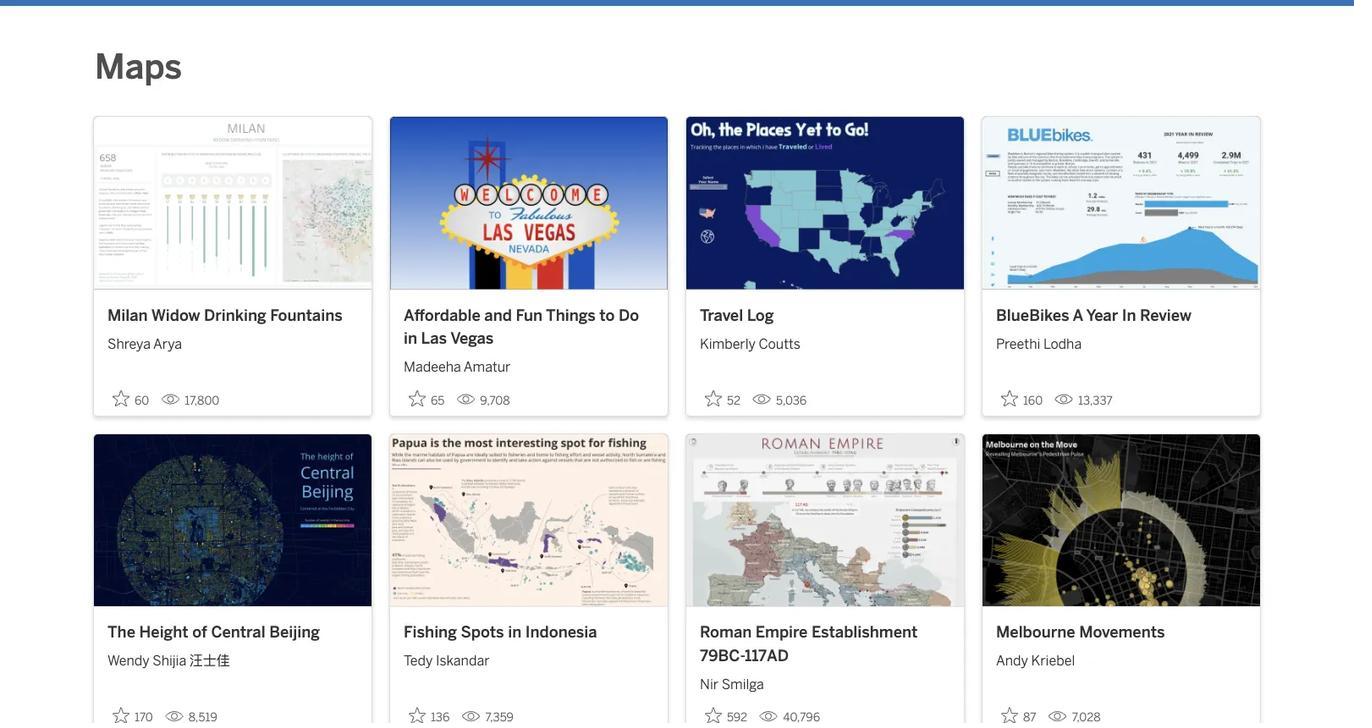 Task type: vqa. For each thing, say whether or not it's contained in the screenshot.


Task type: describe. For each thing, give the bounding box(es) containing it.
the height of central beijing link
[[108, 621, 358, 644]]

5,036 views element
[[746, 386, 814, 414]]

‫nir smilga‬‎ link
[[700, 667, 951, 694]]

‫nir
[[700, 676, 719, 692]]

andy
[[997, 653, 1029, 669]]

5,036
[[777, 393, 807, 407]]

the
[[108, 623, 135, 642]]

Add Favorite button
[[108, 385, 154, 412]]

9,708
[[480, 393, 510, 407]]

milan
[[108, 306, 148, 324]]

affordable and fun things to do in las vegas
[[404, 306, 639, 347]]

maps
[[95, 47, 182, 87]]

65
[[431, 393, 445, 407]]

kimberly coutts link
[[700, 327, 951, 354]]

affordable
[[404, 306, 481, 324]]

coutts
[[759, 336, 801, 352]]

amatur
[[464, 359, 511, 375]]

of
[[192, 623, 207, 642]]

movements
[[1080, 623, 1166, 642]]

shreya arya link
[[108, 327, 358, 354]]

andy kriebel link
[[997, 644, 1247, 671]]

iskandar
[[436, 653, 490, 669]]

travel log
[[700, 306, 774, 324]]

to
[[600, 306, 615, 324]]

preethi
[[997, 336, 1041, 352]]

height
[[139, 623, 189, 642]]

17,800
[[185, 393, 220, 407]]

add favorite image for fishing spots in indonesia
[[409, 707, 426, 723]]

13,337 views element
[[1048, 386, 1120, 414]]

fountains
[[270, 306, 343, 324]]

melbourne
[[997, 623, 1076, 642]]

add favorite button for travel log
[[700, 385, 746, 412]]

1 vertical spatial in
[[508, 623, 522, 642]]

fishing spots in indonesia
[[404, 623, 598, 642]]

affordable and fun things to do in las vegas link
[[404, 303, 655, 350]]

13,337
[[1079, 393, 1113, 407]]

vegas
[[451, 329, 494, 347]]

17,800 views element
[[154, 386, 226, 414]]

establishment
[[812, 623, 918, 642]]

milan widow drinking fountains link
[[108, 303, 358, 327]]

review
[[1141, 306, 1192, 324]]

fun
[[516, 306, 543, 324]]

in inside affordable and fun things to do in las vegas
[[404, 329, 417, 347]]

do
[[619, 306, 639, 324]]

travel
[[700, 306, 744, 324]]

workbook thumbnail image for movements
[[983, 434, 1261, 606]]

fishing spots in indonesia link
[[404, 621, 655, 644]]

smilga‬‎
[[722, 676, 764, 692]]

add favorite button for roman empire establishment 79bc-117ad
[[700, 702, 753, 723]]

spots
[[461, 623, 504, 642]]

kriebel
[[1032, 653, 1076, 669]]

tedy iskandar
[[404, 653, 490, 669]]

melbourne movements link
[[997, 621, 1247, 644]]

and
[[485, 306, 512, 324]]

bluebikes a year in review link
[[997, 303, 1247, 327]]

arya
[[153, 336, 182, 352]]

tedy
[[404, 653, 433, 669]]

add favorite image for melbourne movements
[[1002, 707, 1019, 723]]

79bc-
[[700, 646, 745, 665]]

kimberly
[[700, 336, 756, 352]]

madeeha
[[404, 359, 461, 375]]



Task type: locate. For each thing, give the bounding box(es) containing it.
add favorite image for roman empire establishment 79bc-117ad
[[705, 707, 722, 723]]

workbook thumbnail image for and
[[390, 117, 668, 289]]

andy kriebel
[[997, 653, 1076, 669]]

workbook thumbnail image for spots
[[390, 434, 668, 606]]

add favorite image down tedy
[[409, 707, 426, 723]]

travel log link
[[700, 303, 951, 327]]

add favorite button for affordable and fun things to do in las vegas
[[404, 385, 450, 412]]

add favorite image down andy
[[1002, 707, 1019, 723]]

in left the las
[[404, 329, 417, 347]]

1 horizontal spatial in
[[508, 623, 522, 642]]

wendy shijia 汪士佳 link
[[108, 644, 358, 671]]

preethi lodha link
[[997, 327, 1247, 354]]

52
[[727, 393, 741, 407]]

workbook thumbnail image for a
[[983, 117, 1261, 289]]

3 add favorite image from the left
[[705, 707, 722, 723]]

empire
[[756, 623, 808, 642]]

add favorite button for fishing spots in indonesia
[[404, 702, 455, 723]]

wendy shijia 汪士佳
[[108, 653, 230, 669]]

a
[[1073, 306, 1084, 324]]

kimberly coutts
[[700, 336, 801, 352]]

add favorite image for the height of central beijing
[[113, 707, 130, 723]]

add favorite image down wendy
[[113, 707, 130, 723]]

in
[[1123, 306, 1137, 324]]

indonesia
[[526, 623, 598, 642]]

汪士佳
[[190, 653, 230, 669]]

tedy iskandar link
[[404, 644, 655, 671]]

117ad
[[745, 646, 789, 665]]

Add Favorite button
[[404, 385, 450, 412], [700, 385, 746, 412], [997, 385, 1048, 412], [108, 702, 158, 723], [404, 702, 455, 723], [700, 702, 753, 723], [997, 702, 1042, 723]]

year
[[1087, 306, 1119, 324]]

roman empire establishment 79bc-117ad
[[700, 623, 918, 665]]

roman empire establishment 79bc-117ad link
[[700, 621, 951, 667]]

add favorite image
[[113, 707, 130, 723], [409, 707, 426, 723], [705, 707, 722, 723], [1002, 707, 1019, 723]]

1 add favorite image from the left
[[113, 707, 130, 723]]

add favorite button down madeeha
[[404, 385, 450, 412]]

add favorite button for melbourne movements
[[997, 702, 1042, 723]]

preethi lodha
[[997, 336, 1082, 352]]

widow
[[151, 306, 200, 324]]

160
[[1024, 393, 1043, 407]]

melbourne movements
[[997, 623, 1166, 642]]

las
[[421, 329, 447, 347]]

beijing
[[269, 623, 320, 642]]

add favorite button down andy
[[997, 702, 1042, 723]]

shijia
[[153, 653, 186, 669]]

madeeha amatur link
[[404, 350, 655, 377]]

things
[[546, 306, 596, 324]]

add favorite button for the height of central beijing
[[108, 702, 158, 723]]

add favorite button down tedy
[[404, 702, 455, 723]]

shreya
[[108, 336, 151, 352]]

add favorite image down ‫nir
[[705, 707, 722, 723]]

madeeha amatur
[[404, 359, 511, 375]]

lodha
[[1044, 336, 1082, 352]]

60
[[135, 393, 149, 407]]

bluebikes a year in review
[[997, 306, 1192, 324]]

milan widow drinking fountains
[[108, 306, 343, 324]]

‫nir smilga‬‎
[[700, 676, 764, 692]]

workbook thumbnail image
[[94, 117, 372, 289], [390, 117, 668, 289], [687, 117, 965, 289], [983, 117, 1261, 289], [94, 434, 372, 606], [390, 434, 668, 606], [687, 434, 965, 606], [983, 434, 1261, 606]]

log
[[748, 306, 774, 324]]

workbook thumbnail image for empire
[[687, 434, 965, 606]]

in up the tedy iskandar link
[[508, 623, 522, 642]]

bluebikes
[[997, 306, 1070, 324]]

wendy
[[108, 653, 150, 669]]

add favorite button down wendy
[[108, 702, 158, 723]]

drinking
[[204, 306, 267, 324]]

4 add favorite image from the left
[[1002, 707, 1019, 723]]

central
[[211, 623, 266, 642]]

0 horizontal spatial in
[[404, 329, 417, 347]]

add favorite button for bluebikes a year in review
[[997, 385, 1048, 412]]

2 add favorite image from the left
[[409, 707, 426, 723]]

add favorite button containing 65
[[404, 385, 450, 412]]

in
[[404, 329, 417, 347], [508, 623, 522, 642]]

add favorite button containing 160
[[997, 385, 1048, 412]]

roman
[[700, 623, 752, 642]]

workbook thumbnail image for log
[[687, 117, 965, 289]]

workbook thumbnail image for height
[[94, 434, 372, 606]]

9,708 views element
[[450, 386, 517, 414]]

fishing
[[404, 623, 457, 642]]

workbook thumbnail image for widow
[[94, 117, 372, 289]]

add favorite button down kimberly
[[700, 385, 746, 412]]

add favorite button containing 52
[[700, 385, 746, 412]]

shreya arya
[[108, 336, 182, 352]]

the height of central beijing
[[108, 623, 320, 642]]

add favorite button down ‫nir smilga‬‎ on the bottom right of page
[[700, 702, 753, 723]]

0 vertical spatial in
[[404, 329, 417, 347]]

add favorite button down preethi
[[997, 385, 1048, 412]]



